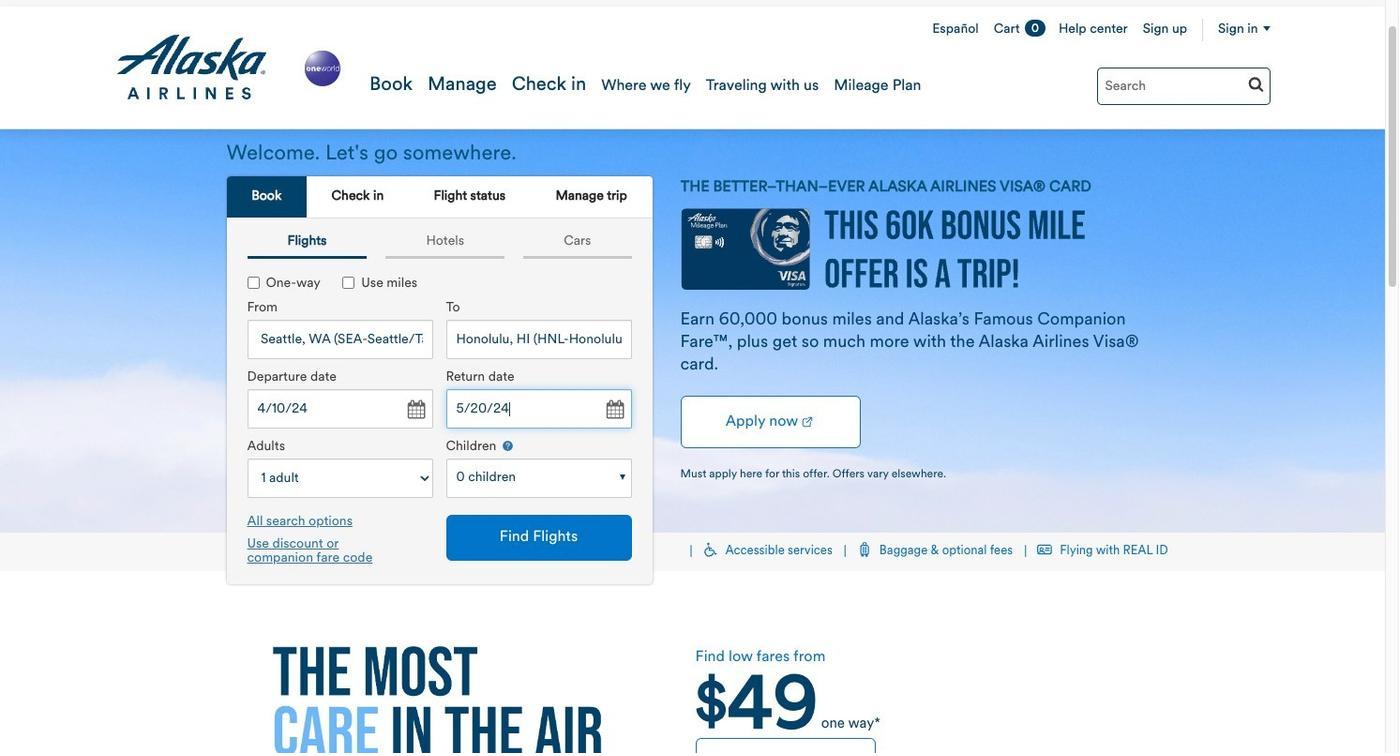 Task type: locate. For each thing, give the bounding box(es) containing it.
tab list
[[227, 176, 652, 219], [238, 228, 641, 259]]

None text field
[[446, 320, 632, 360], [446, 390, 632, 429], [446, 320, 632, 360], [446, 390, 632, 429]]

Search text field
[[1097, 68, 1270, 105]]

None text field
[[247, 320, 433, 360], [247, 390, 433, 429], [247, 320, 433, 360], [247, 390, 433, 429]]

oneworld logo image
[[301, 46, 344, 90]]

the most care in the air starts here. element
[[227, 646, 649, 753]]

open datepicker image
[[402, 397, 428, 423]]

None checkbox
[[247, 277, 259, 289], [343, 277, 355, 289], [247, 277, 259, 289], [343, 277, 355, 289]]

form
[[233, 255, 638, 573]]

0 vertical spatial tab list
[[227, 176, 652, 219]]



Task type: vqa. For each thing, say whether or not it's contained in the screenshot.
OPTION GROUP
no



Task type: describe. For each thing, give the bounding box(es) containing it.
search button image
[[1248, 76, 1264, 92]]

open datepicker image
[[601, 397, 627, 423]]

alaska airlines credit card. image
[[680, 208, 810, 300]]

this 60k bonus mile offer is a trip. element
[[0, 129, 1385, 533]]

1 vertical spatial tab list
[[238, 228, 641, 259]]

this 60k bonus mile offer is a trip. image
[[824, 210, 1085, 288]]

alaska airlines logo image
[[115, 35, 268, 100]]



